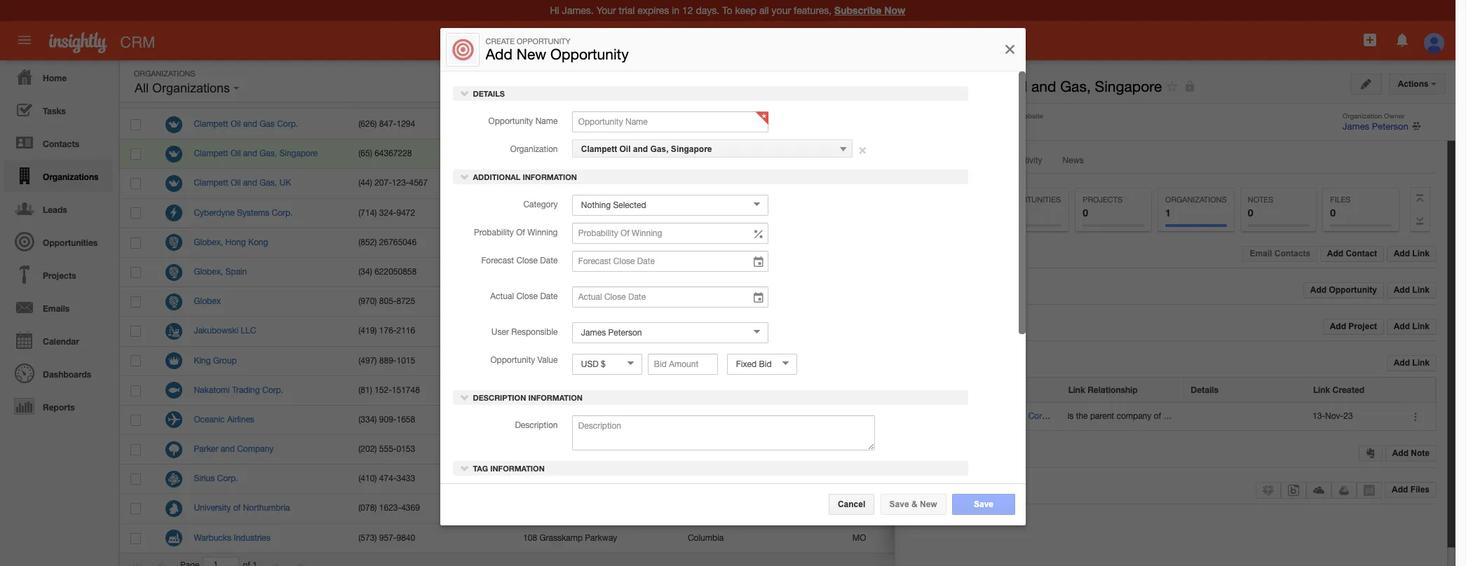 Task type: locate. For each thing, give the bounding box(es) containing it.
gas down "japan"
[[1011, 412, 1026, 421]]

street right kings
[[559, 445, 581, 455]]

row containing university of northumbria
[[120, 495, 1242, 524]]

date field image
[[753, 291, 766, 305]]

hong kong cell
[[677, 228, 842, 258]]

add inside create opportunity add new opportunity
[[486, 46, 513, 63]]

clampett oil and gas corp.
[[194, 119, 298, 129], [946, 412, 1050, 421]]

13- down the link created
[[1313, 412, 1326, 421]]

new down files link
[[920, 500, 938, 510]]

1 vertical spatial 23
[[1294, 222, 1303, 232]]

tag information
[[471, 464, 545, 473]]

2 united states cell from the top
[[1007, 199, 1171, 228]]

1 horizontal spatial gas
[[1011, 412, 1026, 421]]

united kingdom cell for (078) 1623-4369
[[1007, 495, 1171, 524]]

all organizations button
[[131, 78, 243, 99]]

spain inside cell
[[1018, 267, 1039, 277]]

0 vertical spatial 1
[[1166, 207, 1171, 219]]

save inside save & new button
[[890, 500, 910, 510]]

5 follow image from the top
[[1182, 355, 1196, 369]]

row down cordov?n
[[120, 288, 1242, 317]]

row containing nakatomi trading corp.
[[120, 376, 1242, 406]]

8 united from the top
[[1018, 474, 1042, 484]]

point
[[569, 474, 589, 484]]

3 add link from the top
[[1394, 322, 1430, 332]]

82 kings street cell
[[513, 436, 677, 465]]

close left clyde at bottom left
[[517, 292, 538, 302]]

1 vertical spatial projects
[[43, 271, 76, 281]]

0 vertical spatial 23
[[523, 178, 533, 188]]

957-
[[379, 534, 397, 543]]

1 vertical spatial united kingdom
[[1018, 504, 1079, 514]]

2 united kingdom from the top
[[1018, 504, 1079, 514]]

1 vertical spatial smartmerge
[[1251, 126, 1297, 136]]

row down baltimore
[[120, 524, 1242, 554]]

clampett oil and gas, singapore up clampett oil and gas, uk 'link'
[[194, 149, 318, 159]]

date up los
[[541, 256, 558, 266]]

street right gallagher
[[602, 297, 625, 307]]

forecast
[[482, 256, 515, 266]]

follow image for anchorage
[[1182, 444, 1196, 457]]

united for anchorage
[[1018, 445, 1042, 455]]

7 follow image from the top
[[1182, 444, 1196, 457]]

1 vertical spatial all
[[135, 81, 149, 95]]

4 united states cell from the top
[[1007, 317, 1171, 347]]

1 horizontal spatial name
[[536, 116, 558, 126]]

organization inside dialog
[[511, 144, 558, 154]]

8
[[583, 149, 588, 159]]

baltimore cell
[[677, 465, 842, 495]]

3 states from the top
[[1045, 297, 1069, 307]]

row up baltimore
[[120, 436, 1242, 465]]

import organizations and notes link
[[1251, 164, 1384, 174]]

nakatomi trading corp. link
[[194, 386, 290, 395]]

1 save from the left
[[890, 500, 910, 510]]

ak cell
[[842, 436, 1007, 465]]

Search all data.... text field
[[611, 29, 888, 55]]

(334) 909-1658
[[359, 415, 415, 425]]

176-
[[379, 326, 397, 336]]

0 vertical spatial and
[[1344, 164, 1359, 174]]

row down bristol
[[120, 199, 1242, 228]]

1 kingdom from the top
[[1045, 178, 1079, 188]]

hong down cyberdyne systems corp.
[[226, 238, 246, 247]]

gas up clampett oil and gas, uk 'link'
[[260, 119, 275, 129]]

united kingdom
[[1018, 178, 1079, 188], [1018, 504, 1079, 514]]

13- inside 'cell'
[[1313, 412, 1326, 421]]

nov- down the link created
[[1326, 412, 1344, 421]]

2 united kingdom cell from the top
[[1007, 495, 1171, 524]]

percent field image
[[753, 227, 766, 241]]

1 vertical spatial opportunities
[[43, 238, 98, 248]]

0 horizontal spatial nov-
[[1275, 222, 1294, 232]]

8 states from the top
[[1045, 534, 1069, 543]]

1121 jackson alley cell
[[513, 406, 677, 436]]

(970) 805-8725 cell
[[348, 288, 513, 317]]

1 add link from the top
[[1394, 249, 1430, 259]]

1 down tag information
[[523, 474, 528, 484]]

globex
[[194, 297, 221, 307]]

(410)
[[359, 474, 377, 484]]

close for actual
[[517, 292, 538, 302]]

kingdom
[[1045, 178, 1079, 188], [1045, 504, 1079, 514]]

0 left recent
[[1248, 207, 1254, 219]]

states for columbia
[[1045, 534, 1069, 543]]

0 horizontal spatial all
[[135, 81, 149, 95]]

kingdom for (44) 207-123-4567
[[1045, 178, 1079, 188]]

13- down notes 0
[[1263, 222, 1275, 232]]

add project
[[1330, 322, 1378, 332]]

2 united states from the top
[[1018, 208, 1069, 218]]

(202) 555-0153 cell
[[348, 436, 513, 465]]

projects for projects
[[43, 271, 76, 281]]

23 down created
[[1344, 412, 1354, 421]]

0 horizontal spatial files
[[926, 487, 946, 499]]

0 horizontal spatial road
[[561, 149, 581, 159]]

navigation
[[0, 60, 112, 423]]

avda. los llanos 34 cell
[[513, 258, 677, 288]]

0 horizontal spatial clampett oil and gas corp.
[[194, 119, 298, 129]]

Search this list... text field
[[997, 70, 1155, 91]]

description up 1121
[[474, 393, 527, 402]]

3 united states cell from the top
[[1007, 288, 1171, 317]]

probability of winning
[[474, 228, 558, 238]]

0 horizontal spatial save
[[890, 500, 910, 510]]

0 vertical spatial chevron down image
[[460, 88, 470, 98]]

(714) 324-9472 cell
[[348, 199, 513, 228]]

row down the tokyo
[[120, 406, 1242, 436]]

projects up emails 'link' on the left
[[43, 271, 76, 281]]

collins
[[706, 297, 731, 307]]

notifications image
[[1394, 32, 1411, 48]]

(81) 152-151748 cell
[[348, 376, 513, 406]]

united states for anchorage
[[1018, 445, 1069, 455]]

0 vertical spatial kingdom
[[1045, 178, 1079, 188]]

add link for 3rd add link button from the bottom
[[1394, 286, 1430, 295]]

1 horizontal spatial 13-
[[1313, 412, 1326, 421]]

9840
[[397, 534, 415, 543]]

2 states from the top
[[1045, 208, 1069, 218]]

(65) 64367228 cell
[[348, 140, 513, 169]]

united states cell for new york city
[[1007, 199, 1171, 228]]

smartmerge organizations
[[1251, 106, 1373, 115]]

0 vertical spatial close
[[517, 256, 538, 266]]

121 warbler crossing cell
[[513, 317, 677, 347]]

1 horizontal spatial save
[[974, 500, 994, 510]]

kong down the york in the left top of the page
[[711, 238, 731, 247]]

1 vertical spatial clampett oil and gas corp.
[[946, 412, 1050, 421]]

globex, up globex on the left bottom of the page
[[194, 267, 223, 277]]

2 add link from the top
[[1394, 286, 1430, 295]]

5 states from the top
[[1045, 415, 1069, 425]]

kings
[[535, 445, 556, 455]]

lin
[[570, 238, 581, 247]]

0 vertical spatial projects
[[1083, 196, 1123, 204]]

1 united kingdom cell from the top
[[1007, 169, 1171, 199]]

projects up china cell
[[1083, 196, 1123, 204]]

×
[[859, 140, 867, 157]]

10 united from the top
[[1018, 534, 1042, 543]]

singapore down opportunity name text box
[[672, 144, 713, 154]]

121
[[523, 326, 537, 336]]

files for files 0
[[1331, 196, 1351, 204]]

2 follow image from the top
[[1182, 148, 1196, 162]]

cyberdyne systems corp.
[[194, 208, 293, 218]]

2 hong from the left
[[688, 238, 708, 247]]

kong down systems
[[248, 238, 268, 247]]

0 horizontal spatial import
[[1263, 164, 1287, 174]]

1 vertical spatial clampett oil and gas corp. link
[[946, 412, 1057, 421]]

cancel button
[[829, 495, 875, 516]]

chevron down image
[[460, 88, 470, 98], [460, 393, 470, 402], [460, 464, 470, 473]]

5 united states cell from the top
[[1007, 406, 1171, 436]]

follow image for avda. los llanos 34
[[1182, 267, 1196, 280]]

1 united kingdom from the top
[[1018, 178, 1079, 188]]

2 globex, from the top
[[194, 267, 223, 277]]

street right garona
[[565, 208, 587, 218]]

0 horizontal spatial projects
[[43, 271, 76, 281]]

pai
[[583, 238, 595, 247]]

save down md cell
[[974, 500, 994, 510]]

row containing clampett oil and gas, uk
[[120, 169, 1242, 199]]

0 horizontal spatial 23
[[523, 178, 533, 188]]

row up "bid amount" text box
[[120, 317, 1242, 347]]

md cell
[[842, 465, 1007, 495]]

2 smartmerge from the top
[[1251, 126, 1297, 136]]

street for 1000 escalon street
[[577, 119, 599, 129]]

follow image for new york city
[[1182, 207, 1196, 221]]

nov- inside 'cell'
[[1326, 412, 1344, 421]]

save left &
[[890, 500, 910, 510]]

column header
[[1402, 378, 1437, 403]]

smartmerge up smartmerge organizations link
[[1251, 106, 1307, 115]]

0 inside files 0
[[1331, 207, 1336, 219]]

1 vertical spatial 13-
[[1313, 412, 1326, 421]]

1 vertical spatial united kingdom cell
[[1007, 495, 1171, 524]]

is the parent company of clampett oil and gas, singapore cell
[[1062, 403, 1288, 431]]

row containing cyberdyne systems corp.
[[120, 199, 1242, 228]]

1 horizontal spatial organization name
[[946, 385, 1023, 396]]

smartmerge down smartmerge organizations
[[1251, 126, 1297, 136]]

projects inside projects link
[[43, 271, 76, 281]]

2 save from the left
[[974, 500, 994, 510]]

0 horizontal spatial 1
[[523, 474, 528, 484]]

clampett oil and gas, singapore down opportunity name text box
[[582, 144, 713, 154]]

information
[[523, 173, 578, 182], [529, 393, 583, 402], [491, 464, 545, 473]]

gas, inside 'cell'
[[1230, 412, 1247, 421]]

united kingdom down activity link
[[1018, 178, 1079, 188]]

1000 escalon street cell
[[513, 110, 677, 140]]

0 inside notes 0
[[1248, 207, 1254, 219]]

2 horizontal spatial name
[[1000, 385, 1023, 396]]

1 horizontal spatial import
[[1306, 222, 1330, 232]]

152-
[[375, 386, 392, 395]]

united kingdom right 'save' button
[[1018, 504, 1079, 514]]

(34) 622050858
[[359, 267, 417, 277]]

clampett oil and gas, singapore link up clampett oil and gas, uk 'link'
[[194, 149, 325, 159]]

new up organizations
[[1326, 76, 1344, 86]]

13- for 13-nov-23
[[1313, 412, 1326, 421]]

chevron down image for details
[[460, 88, 470, 98]]

8 united states cell from the top
[[1007, 524, 1171, 554]]

23 up organization tags
[[1294, 222, 1303, 232]]

4 united from the top
[[1018, 297, 1042, 307]]

2 vertical spatial 23
[[1344, 412, 1354, 421]]

4 add link from the top
[[1394, 359, 1430, 368]]

details up opportunity name
[[471, 89, 505, 98]]

united kingdom cell
[[1007, 169, 1171, 199], [1007, 495, 1171, 524]]

of inside 'cell'
[[1154, 412, 1162, 421]]

user responsible
[[492, 328, 558, 338]]

7 states from the top
[[1045, 474, 1069, 484]]

columbia
[[688, 534, 724, 543]]

1 vertical spatial details
[[1191, 385, 1219, 396]]

follow image
[[1182, 119, 1196, 132], [1182, 148, 1196, 162], [1182, 207, 1196, 221], [1182, 237, 1196, 250], [1182, 355, 1196, 369], [1182, 415, 1196, 428], [1182, 444, 1196, 457], [1182, 533, 1196, 546]]

australia
[[1018, 356, 1050, 366]]

1015
[[397, 356, 415, 366]]

5 united states from the top
[[1018, 415, 1069, 425]]

23 left druid
[[523, 178, 533, 188]]

(419) 176-2116 cell
[[348, 317, 513, 347]]

0 horizontal spatial kong
[[248, 238, 268, 247]]

files down export organizations and notes
[[1331, 196, 1351, 204]]

garona
[[535, 208, 563, 218]]

1 vertical spatial information
[[529, 393, 583, 402]]

1 states from the top
[[1045, 119, 1069, 129]]

nov- for 13-nov-23 import
[[1275, 222, 1294, 232]]

follow image for sydney
[[1182, 355, 1196, 369]]

and up files 0
[[1344, 184, 1359, 194]]

oil inside dialog
[[620, 144, 631, 154]]

organization name
[[194, 90, 271, 101], [946, 385, 1023, 396]]

chevron down image left tag
[[460, 464, 470, 473]]

globex, down cyberdyne
[[194, 238, 223, 247]]

1 vertical spatial gas
[[1011, 412, 1026, 421]]

1 and from the top
[[1344, 164, 1359, 174]]

tag
[[474, 464, 489, 473]]

globex,
[[194, 238, 223, 247], [194, 267, 223, 277]]

spain down china
[[1018, 267, 1039, 277]]

smartmerge
[[1251, 106, 1307, 115], [1251, 126, 1297, 136]]

0 vertical spatial road
[[561, 149, 581, 159]]

None checkbox
[[130, 90, 141, 101], [131, 119, 141, 130], [131, 178, 141, 190], [131, 208, 141, 219], [131, 238, 141, 249], [131, 267, 141, 278], [131, 297, 141, 308], [131, 326, 141, 338], [131, 445, 141, 456], [131, 474, 141, 486], [131, 504, 141, 515], [130, 90, 141, 101], [131, 119, 141, 130], [131, 178, 141, 190], [131, 208, 141, 219], [131, 238, 141, 249], [131, 267, 141, 278], [131, 297, 141, 308], [131, 326, 141, 338], [131, 445, 141, 456], [131, 474, 141, 486], [131, 504, 141, 515]]

save inside 'save' button
[[974, 500, 994, 510]]

1 horizontal spatial nov-
[[1326, 412, 1344, 421]]

date right 110
[[541, 292, 558, 302]]

23 inside 13-nov-23 'cell'
[[1344, 412, 1354, 421]]

0 vertical spatial united kingdom
[[1018, 178, 1079, 188]]

king group
[[194, 356, 237, 366]]

6 follow image from the top
[[1182, 415, 1196, 428]]

(852) 26765046 cell
[[348, 228, 513, 258]]

montgomery cell
[[677, 406, 842, 436]]

cell
[[677, 110, 842, 140], [842, 110, 1007, 140], [1207, 110, 1242, 140], [120, 140, 155, 169], [842, 140, 1007, 169], [1207, 140, 1242, 169], [842, 169, 1007, 199], [842, 199, 1007, 228], [842, 228, 1007, 258], [842, 258, 1007, 288], [842, 288, 1007, 317], [677, 317, 842, 347], [842, 317, 1007, 347], [842, 347, 1007, 376], [1207, 347, 1242, 376], [842, 376, 1007, 406], [911, 403, 939, 431], [1184, 403, 1307, 431], [1207, 436, 1242, 465], [513, 495, 677, 524], [677, 495, 842, 524], [1207, 524, 1242, 554]]

dashboards link
[[4, 357, 112, 390]]

tasks link
[[4, 93, 112, 126]]

(497) 889-1015 cell
[[348, 347, 513, 376]]

3 chevron down image from the top
[[460, 464, 470, 473]]

2 horizontal spatial files
[[1411, 486, 1430, 495]]

refresh list image
[[1171, 76, 1184, 86]]

united states cell
[[1007, 110, 1171, 140], [1007, 199, 1171, 228], [1007, 288, 1171, 317], [1007, 317, 1171, 347], [1007, 406, 1171, 436], [1007, 436, 1171, 465], [1007, 465, 1171, 495], [1007, 524, 1171, 554]]

0
[[1083, 207, 1089, 219], [1248, 207, 1254, 219], [1331, 207, 1336, 219], [954, 489, 958, 498]]

Bid Amount text field
[[648, 354, 719, 375]]

1000
[[523, 119, 542, 129]]

1 vertical spatial of
[[233, 504, 241, 514]]

opportunities up projects link
[[43, 238, 98, 248]]

0 horizontal spatial clampett oil and gas corp. link
[[194, 119, 305, 129]]

follow image
[[1167, 80, 1180, 93], [1182, 178, 1196, 191], [1182, 267, 1196, 280], [1182, 296, 1196, 309], [1182, 326, 1196, 339], [1182, 385, 1196, 398], [1182, 474, 1196, 487], [1182, 503, 1196, 517]]

(419) 176-2116
[[359, 326, 415, 336]]

emails link
[[4, 291, 112, 324]]

4 follow image from the top
[[1182, 237, 1196, 250]]

0 vertical spatial import
[[1263, 164, 1287, 174]]

chevron down image up (626) 847-1294 cell
[[460, 88, 470, 98]]

2 and from the top
[[1344, 184, 1359, 194]]

2 vertical spatial chevron down image
[[460, 464, 470, 473]]

follow image for novena
[[1182, 148, 1196, 162]]

row up is the parent company of clampett oil and gas, singapore
[[911, 378, 1437, 403]]

None checkbox
[[131, 149, 141, 160], [131, 356, 141, 367], [131, 386, 141, 397], [131, 415, 141, 426], [131, 533, 141, 545], [131, 149, 141, 160], [131, 356, 141, 367], [131, 386, 141, 397], [131, 415, 141, 426], [131, 533, 141, 545]]

3 follow image from the top
[[1182, 207, 1196, 221]]

(970)
[[359, 297, 377, 307]]

singapore cell
[[1007, 140, 1171, 169]]

7 united states from the top
[[1018, 474, 1069, 484]]

jakubowski llc link
[[194, 326, 263, 336]]

1 vertical spatial and
[[1344, 184, 1359, 194]]

(410) 474-3433 cell
[[348, 465, 513, 495]]

add link button
[[1387, 246, 1437, 262], [1387, 283, 1437, 299], [1387, 319, 1437, 335], [1387, 356, 1437, 372]]

los
[[547, 267, 561, 277]]

clampett oil and gas corp. up clampett oil and gas, uk 'link'
[[194, 119, 298, 129]]

7 united states cell from the top
[[1007, 465, 1171, 495]]

1 vertical spatial globex,
[[194, 267, 223, 277]]

tai
[[557, 238, 567, 247]]

1 horizontal spatial 1
[[1166, 207, 1171, 219]]

china cell
[[1007, 228, 1171, 258]]

united states cell for fort collins
[[1007, 288, 1171, 317]]

and inside 'cell'
[[1213, 412, 1227, 421]]

follow image for 274-1141, kamekichi 3-jo
[[1182, 385, 1196, 398]]

name
[[247, 90, 271, 101], [536, 116, 558, 126], [1000, 385, 1023, 396]]

of
[[517, 228, 526, 238]]

clampett oil and gas, uk link
[[194, 178, 298, 188]]

0 vertical spatial globex,
[[194, 238, 223, 247]]

1 globex, from the top
[[194, 238, 223, 247]]

globex link
[[194, 297, 228, 307]]

row containing sirius corp.
[[120, 465, 1242, 495]]

clampett oil and gas, singapore up website
[[946, 78, 1162, 95]]

s
[[1253, 262, 1258, 271]]

row group containing clampett oil and gas corp.
[[120, 110, 1242, 554]]

information down the eunos
[[523, 173, 578, 182]]

0 vertical spatial name
[[247, 90, 271, 101]]

row down 'anchorage'
[[120, 465, 1242, 495]]

7 united from the top
[[1018, 445, 1042, 455]]

row down novena
[[120, 169, 1242, 199]]

clampett oil and gas corp. down "japan"
[[946, 412, 1050, 421]]

4369
[[401, 504, 420, 514]]

record permissions image
[[1184, 78, 1197, 95]]

new left the york in the left top of the page
[[688, 208, 705, 218]]

0 for notes 0
[[1248, 207, 1254, 219]]

chevron down image for description information
[[460, 393, 470, 402]]

states for montgomery
[[1045, 415, 1069, 425]]

0 vertical spatial of
[[1154, 412, 1162, 421]]

row up the columbia
[[120, 495, 1242, 524]]

leads link
[[4, 192, 112, 225]]

columbia cell
[[677, 524, 842, 554]]

1 right projects 0 on the top right
[[1166, 207, 1171, 219]]

1 horizontal spatial kong
[[711, 238, 731, 247]]

add link for fourth add link button from the bottom of the page
[[1394, 249, 1430, 259]]

6 united states from the top
[[1018, 445, 1069, 455]]

0 vertical spatial date
[[541, 256, 558, 266]]

row containing oceanic airlines
[[120, 406, 1242, 436]]

row up cordov?n
[[120, 228, 1242, 258]]

gas,
[[1061, 78, 1091, 95], [651, 144, 669, 154], [260, 149, 277, 159], [260, 178, 277, 188], [1230, 412, 1247, 421]]

(573) 957-9840
[[359, 534, 415, 543]]

2 horizontal spatial 23
[[1344, 412, 1354, 421]]

sydney cell
[[677, 347, 842, 376]]

0 horizontal spatial clampett oil and gas, singapore
[[194, 149, 318, 159]]

university of northumbria
[[194, 504, 290, 514]]

1 vertical spatial description
[[515, 421, 558, 430]]

1 vertical spatial kingdom
[[1045, 504, 1079, 514]]

follow image for hong kong
[[1182, 237, 1196, 250]]

1 united states cell from the top
[[1007, 110, 1171, 140]]

clampett oil and gas, singapore link up bristol
[[573, 139, 853, 158]]

1 united states from the top
[[1018, 119, 1069, 129]]

of right university
[[233, 504, 241, 514]]

10 eunos road 8 cell
[[513, 140, 677, 169]]

1 horizontal spatial projects
[[1083, 196, 1123, 204]]

information down 82
[[491, 464, 545, 473]]

news
[[1063, 156, 1084, 166]]

kingdom for (078) 1623-4369
[[1045, 504, 1079, 514]]

clampett right company at bottom right
[[1164, 412, 1198, 421]]

0 vertical spatial opportunities
[[1001, 196, 1061, 204]]

crossing
[[571, 326, 604, 336]]

details up is the parent company of clampett oil and gas, singapore
[[1191, 385, 1219, 396]]

navigation containing home
[[0, 60, 112, 423]]

0 inside projects 0
[[1083, 207, 1089, 219]]

2 close from the top
[[517, 292, 538, 302]]

6 united states cell from the top
[[1007, 436, 1171, 465]]

82 kings street
[[523, 445, 581, 455]]

street right escalon on the top left of page
[[577, 119, 599, 129]]

singapore left '13-nov-23'
[[1250, 412, 1288, 421]]

follow image for montgomery
[[1182, 415, 1196, 428]]

0 vertical spatial clampett oil and gas corp. link
[[194, 119, 305, 129]]

0 vertical spatial organization name
[[194, 90, 271, 101]]

1 vertical spatial road
[[597, 238, 618, 247]]

2 kingdom from the top
[[1045, 504, 1079, 514]]

add files
[[1392, 486, 1430, 495]]

2 kong from the left
[[711, 238, 731, 247]]

nov- up organization tags
[[1275, 222, 1294, 232]]

gas
[[260, 119, 275, 129], [1011, 412, 1026, 421]]

1 horizontal spatial 23
[[1294, 222, 1303, 232]]

1 horizontal spatial road
[[597, 238, 618, 247]]

clampett down close icon in the top right of the page
[[946, 78, 1006, 95]]

1 united from the top
[[1018, 119, 1042, 129]]

is
[[1068, 412, 1074, 421]]

new right 'create'
[[517, 46, 547, 63]]

23
[[523, 178, 533, 188], [1294, 222, 1303, 232], [1344, 412, 1354, 421]]

0 horizontal spatial details
[[471, 89, 505, 98]]

avda. los llanos 34
[[523, 267, 597, 277]]

3 united states from the top
[[1018, 297, 1069, 307]]

1 date from the top
[[541, 256, 558, 266]]

and
[[1032, 78, 1057, 95], [243, 119, 257, 129], [634, 144, 649, 154], [243, 149, 257, 159], [243, 178, 257, 188], [995, 412, 1009, 421], [1213, 412, 1227, 421], [221, 445, 235, 455]]

novena cell
[[677, 140, 842, 169]]

street for 32 garona street
[[565, 208, 587, 218]]

parent
[[1091, 412, 1115, 421]]

road right pai
[[597, 238, 618, 247]]

street
[[577, 119, 599, 129], [565, 208, 587, 218], [602, 297, 625, 307], [562, 356, 585, 366], [559, 445, 581, 455]]

close for forecast
[[517, 256, 538, 266]]

0 horizontal spatial organization name
[[194, 90, 271, 101]]

clampett oil and gas corp. link up clampett oil and gas, uk 'link'
[[194, 119, 305, 129]]

1 vertical spatial name
[[536, 116, 558, 126]]

row down opportunity name text box
[[120, 140, 1242, 169]]

export organizations and notes
[[1261, 184, 1384, 194]]

2 united from the top
[[1018, 178, 1042, 188]]

singapore inside dialog
[[672, 144, 713, 154]]

8 united states from the top
[[1018, 534, 1069, 543]]

buckinghamshire cell
[[842, 495, 1007, 524]]

0 vertical spatial smartmerge
[[1251, 106, 1307, 115]]

add note
[[1393, 449, 1430, 459]]

1 smartmerge from the top
[[1251, 106, 1307, 115]]

1 close from the top
[[517, 256, 538, 266]]

hong up cordov?n
[[688, 238, 708, 247]]

0 horizontal spatial spain
[[226, 267, 247, 277]]

1 inside the organizations 1
[[1166, 207, 1171, 219]]

row containing parker and company
[[120, 436, 1242, 465]]

0 vertical spatial details
[[471, 89, 505, 98]]

0 down export organizations and notes
[[1331, 207, 1336, 219]]

23 inside 23 druid woods cell
[[523, 178, 533, 188]]

0 vertical spatial all
[[583, 36, 593, 48]]

1 horizontal spatial clampett oil and gas, singapore link
[[573, 139, 853, 158]]

0 vertical spatial information
[[523, 173, 578, 182]]

1 vertical spatial 1
[[523, 474, 528, 484]]

james
[[1343, 121, 1370, 132]]

4 add link button from the top
[[1387, 356, 1437, 372]]

value
[[538, 356, 558, 366]]

row up the tokyo
[[120, 347, 1242, 376]]

274-
[[523, 386, 541, 395]]

road left 8
[[561, 149, 581, 159]]

6 states from the top
[[1045, 445, 1069, 455]]

0 horizontal spatial 13-
[[1263, 222, 1275, 232]]

smartmerge for smartmerge organizations
[[1251, 106, 1307, 115]]

1 horizontal spatial spain
[[1018, 267, 1039, 277]]

6 united from the top
[[1018, 415, 1042, 425]]

save & new button
[[881, 495, 947, 516]]

created
[[1333, 385, 1365, 396]]

united states for baltimore
[[1018, 474, 1069, 484]]

corp.
[[277, 119, 298, 129], [272, 208, 293, 218], [262, 386, 283, 395], [1029, 412, 1050, 421], [217, 474, 238, 484]]

opportunities link
[[4, 225, 112, 258]]

1 chevron down image from the top
[[460, 88, 470, 98]]

clampett oil and gas corp. link down "japan"
[[946, 412, 1057, 421]]

singapore
[[1095, 78, 1162, 95], [672, 144, 713, 154], [279, 149, 318, 159], [1018, 149, 1056, 159], [1250, 412, 1288, 421]]

1658
[[397, 415, 415, 425]]

0 horizontal spatial clampett oil and gas, singapore link
[[194, 149, 325, 159]]

dialog
[[441, 28, 1026, 567]]

row containing jakubowski llc
[[120, 317, 1242, 347]]

road inside cell
[[561, 149, 581, 159]]

0 vertical spatial nov-
[[1275, 222, 1294, 232]]

oil inside 'cell'
[[1201, 412, 1211, 421]]

8 follow image from the top
[[1182, 533, 1196, 546]]

singapore inside cell
[[1018, 149, 1056, 159]]

(334) 909-1658 cell
[[348, 406, 513, 436]]

gas, inside dialog
[[651, 144, 669, 154]]

3 united from the top
[[1018, 208, 1042, 218]]

2 spain from the left
[[1018, 267, 1039, 277]]

opportunities down activity link
[[1001, 196, 1061, 204]]

street for 82 kings street
[[559, 445, 581, 455]]

1 vertical spatial close
[[517, 292, 538, 302]]

1 vertical spatial date
[[541, 292, 558, 302]]

files up save & new
[[926, 487, 946, 499]]

0 up china cell
[[1083, 207, 1089, 219]]

smartmerge for smartmerge organizations
[[1251, 126, 1297, 136]]

1 horizontal spatial of
[[1154, 412, 1162, 421]]

0 vertical spatial gas
[[260, 119, 275, 129]]

2 date from the top
[[541, 292, 558, 302]]

2 vertical spatial information
[[491, 464, 545, 473]]

united states for fort collins
[[1018, 297, 1069, 307]]

1 horizontal spatial clampett oil and gas, singapore
[[582, 144, 713, 154]]

0 horizontal spatial hong
[[226, 238, 246, 247]]

Probability Of Winning text field
[[573, 223, 769, 244]]

0 vertical spatial description
[[474, 393, 527, 402]]

corp. right the sirius
[[217, 474, 238, 484]]

2 chevron down image from the top
[[460, 393, 470, 402]]

contract image
[[1414, 191, 1427, 206]]

close
[[517, 256, 538, 266], [517, 292, 538, 302]]

and up export organizations and notes
[[1344, 164, 1359, 174]]

singapore left the news
[[1018, 149, 1056, 159]]

row
[[120, 82, 1241, 109], [120, 110, 1242, 140], [120, 140, 1242, 169], [120, 169, 1242, 199], [120, 199, 1242, 228], [120, 228, 1242, 258], [120, 258, 1242, 288], [120, 288, 1242, 317], [120, 317, 1242, 347], [120, 347, 1242, 376], [120, 376, 1242, 406], [911, 378, 1437, 403], [911, 403, 1437, 431], [120, 406, 1242, 436], [120, 436, 1242, 465], [120, 465, 1242, 495], [120, 495, 1242, 524], [120, 524, 1242, 554]]

row down "bid amount" text box
[[120, 376, 1242, 406]]

country
[[1044, 90, 1076, 101]]

close up avda.
[[517, 256, 538, 266]]

import up the tags at the top right
[[1306, 222, 1330, 232]]

0 vertical spatial united kingdom cell
[[1007, 169, 1171, 199]]

1 vertical spatial import
[[1306, 222, 1330, 232]]

import up the export
[[1263, 164, 1287, 174]]

1 horizontal spatial hong
[[688, 238, 708, 247]]

states for new york city
[[1045, 208, 1069, 218]]

clampett oil and gas, singapore link inside dialog
[[573, 139, 853, 158]]

row group
[[120, 110, 1242, 554]]



Task type: describe. For each thing, give the bounding box(es) containing it.
274-1141, kamekichi 3-jo cell
[[513, 376, 677, 406]]

108 grasskamp parkway cell
[[513, 524, 677, 554]]

Actual Close Date text field
[[573, 287, 769, 308]]

united for fort collins
[[1018, 297, 1042, 307]]

clampett oil and gas, singapore inside dialog
[[582, 144, 713, 154]]

files for files
[[926, 487, 946, 499]]

23 druid woods
[[523, 178, 584, 188]]

probability
[[474, 228, 514, 238]]

united states cell for anchorage
[[1007, 436, 1171, 465]]

actions
[[1398, 79, 1432, 89]]

organization inside organization owner james peterson
[[1343, 112, 1383, 120]]

singapore inside 'cell'
[[1250, 412, 1288, 421]]

website
[[1019, 112, 1044, 120]]

0 horizontal spatial gas
[[260, 119, 275, 129]]

united for columbia
[[1018, 534, 1042, 543]]

add contact link
[[1321, 246, 1385, 262]]

18 barker street cell
[[513, 347, 677, 376]]

Forecast Close Date text field
[[573, 251, 769, 272]]

singapore left refresh list image
[[1095, 78, 1162, 95]]

industries
[[234, 534, 271, 543]]

organization tags
[[1251, 239, 1332, 248]]

organizations inside navigation
[[43, 172, 99, 182]]

notes up md cell
[[926, 451, 951, 462]]

oceanic airlines link
[[194, 415, 262, 425]]

montgomery
[[688, 415, 736, 425]]

llanos
[[563, 267, 585, 277]]

2 horizontal spatial clampett oil and gas, singapore
[[946, 78, 1162, 95]]

al
[[853, 415, 863, 425]]

user
[[492, 328, 510, 338]]

0 horizontal spatial of
[[233, 504, 241, 514]]

united states cell for baltimore
[[1007, 465, 1171, 495]]

corp. right trading
[[262, 386, 283, 395]]

32 garona street cell
[[513, 199, 677, 228]]

parkway
[[585, 534, 618, 543]]

organizations
[[1309, 106, 1373, 115]]

save for save
[[974, 500, 994, 510]]

import organizations and notes
[[1261, 164, 1384, 174]]

note
[[1412, 449, 1430, 459]]

globex, for globex, spain
[[194, 267, 223, 277]]

name inside dialog
[[536, 116, 558, 126]]

university
[[194, 504, 231, 514]]

mo cell
[[842, 524, 1007, 554]]

jakubowski
[[194, 326, 238, 336]]

10
[[523, 149, 533, 159]]

0 for projects 0
[[1083, 207, 1089, 219]]

bristol
[[688, 178, 712, 188]]

hong inside cell
[[688, 238, 708, 247]]

new york city
[[688, 208, 741, 218]]

states for fort collins
[[1045, 297, 1069, 307]]

united for montgomery
[[1018, 415, 1042, 425]]

121 warbler crossing
[[523, 326, 604, 336]]

row up opportunity name text box
[[120, 82, 1241, 109]]

spain cell
[[1007, 258, 1171, 288]]

row containing clampett oil and gas, singapore
[[120, 140, 1242, 169]]

8725
[[397, 297, 415, 307]]

australia cell
[[1007, 347, 1171, 376]]

1000 escalon street
[[523, 119, 599, 129]]

123-
[[392, 178, 409, 188]]

tokyo cell
[[677, 376, 842, 406]]

description for description information
[[474, 393, 527, 402]]

clyde
[[540, 297, 561, 307]]

street for 18 barker street
[[562, 356, 585, 366]]

sirius
[[194, 474, 215, 484]]

chevron down image for tag information
[[460, 464, 470, 473]]

information for tag information
[[491, 464, 545, 473]]

save for save & new
[[890, 500, 910, 510]]

row up novena
[[120, 110, 1242, 140]]

company
[[237, 445, 274, 455]]

corp. right systems
[[272, 208, 293, 218]]

1 kong from the left
[[248, 238, 268, 247]]

information for additional information
[[523, 173, 578, 182]]

eunos
[[535, 149, 559, 159]]

close image
[[1004, 42, 1018, 58]]

Description text field
[[573, 416, 876, 451]]

china
[[1018, 238, 1039, 247]]

34
[[587, 267, 597, 277]]

actual close date
[[491, 292, 558, 302]]

states for baltimore
[[1045, 474, 1069, 484]]

2116
[[397, 326, 415, 336]]

1 horizontal spatial opportunities
[[1001, 196, 1061, 204]]

(44) 207-123-4567 cell
[[348, 169, 513, 199]]

actions button
[[1389, 74, 1446, 95]]

united states cell for columbia
[[1007, 524, 1171, 554]]

(44)
[[359, 178, 372, 188]]

cordov?n
[[688, 267, 725, 277]]

export
[[1263, 184, 1288, 194]]

street inside 'cell'
[[602, 297, 625, 307]]

(34) 622050858 cell
[[348, 258, 513, 288]]

(34)
[[359, 267, 372, 277]]

md
[[853, 474, 866, 484]]

bristol cell
[[677, 169, 842, 199]]

13-nov-23 cell
[[1307, 403, 1402, 431]]

1623-
[[379, 504, 401, 514]]

new inside button
[[920, 500, 938, 510]]

(497)
[[359, 356, 377, 366]]

2 vertical spatial name
[[1000, 385, 1023, 396]]

dialog containing add new opportunity
[[441, 28, 1026, 567]]

23 for 13-nov-23
[[1344, 412, 1354, 421]]

information for description information
[[529, 393, 583, 402]]

buckinghamshire
[[853, 504, 918, 514]]

follow image for 23 druid woods
[[1182, 178, 1196, 191]]

files 0
[[1331, 196, 1351, 219]]

systems
[[237, 208, 270, 218]]

and inside dialog
[[634, 144, 649, 154]]

al cell
[[842, 406, 1007, 436]]

follow image for 110 clyde gallagher street
[[1182, 296, 1196, 309]]

new inside create opportunity add new opportunity
[[517, 46, 547, 63]]

clampett down the all organizations button
[[194, 119, 228, 129]]

(626) 847-1294 cell
[[348, 110, 513, 140]]

0 right files link
[[954, 489, 958, 498]]

follow image for columbia
[[1182, 533, 1196, 546]]

4 states from the top
[[1045, 326, 1069, 336]]

save button
[[953, 495, 1016, 516]]

1 horizontal spatial clampett oil and gas corp. link
[[946, 412, 1057, 421]]

projects link
[[4, 258, 112, 291]]

subscribe
[[835, 4, 882, 16]]

110 clyde gallagher street
[[523, 297, 625, 307]]

Opportunity Name text field
[[573, 111, 769, 132]]

contacts
[[43, 139, 79, 149]]

corp. down "japan"
[[1029, 412, 1050, 421]]

1 horizontal spatial all
[[583, 36, 593, 48]]

winning
[[528, 228, 558, 238]]

add inside button
[[1392, 486, 1409, 495]]

add note link
[[1386, 446, 1437, 462]]

link relationship
[[1069, 385, 1138, 396]]

nov- for 13-nov-23
[[1326, 412, 1344, 421]]

date for actual close date
[[541, 292, 558, 302]]

anchorage
[[688, 445, 729, 455]]

add contact
[[1328, 249, 1378, 259]]

description for description
[[515, 421, 558, 430]]

0 vertical spatial clampett oil and gas corp.
[[194, 119, 298, 129]]

nakatomi
[[194, 386, 230, 395]]

sirius corp. link
[[194, 474, 245, 484]]

row containing warbucks industries
[[120, 524, 1242, 554]]

sample_data link
[[1265, 260, 1310, 274]]

notes down the export
[[1248, 196, 1274, 204]]

1294
[[397, 119, 415, 129]]

new york city cell
[[677, 199, 842, 228]]

follow image for 1 arapahoe point
[[1182, 474, 1196, 487]]

tokyo
[[688, 386, 710, 395]]

2 add link button from the top
[[1387, 283, 1437, 299]]

united kingdom for (078) 1623-4369
[[1018, 504, 1079, 514]]

all inside 'organizations all organizations'
[[135, 81, 149, 95]]

0 horizontal spatial opportunities
[[43, 238, 98, 248]]

13-nov-23
[[1313, 412, 1354, 421]]

mo
[[853, 534, 867, 543]]

row down relationship
[[911, 403, 1437, 431]]

files inside button
[[1411, 486, 1430, 495]]

united for new york city
[[1018, 208, 1042, 218]]

1 spain from the left
[[226, 267, 247, 277]]

opportunity name
[[489, 116, 558, 126]]

united for baltimore
[[1018, 474, 1042, 484]]

notes down james peterson link
[[1361, 164, 1384, 174]]

row containing globex, spain
[[120, 258, 1242, 288]]

row containing globex, hong kong
[[120, 228, 1242, 258]]

japan cell
[[1007, 376, 1171, 406]]

3 add link button from the top
[[1387, 319, 1437, 335]]

clampett up cyberdyne
[[194, 178, 228, 188]]

cordov?n cell
[[677, 258, 842, 288]]

show sidebar image
[[1284, 76, 1294, 86]]

clampett oil and gas, uk
[[194, 178, 291, 188]]

clampett up clampett oil and gas, uk
[[194, 149, 228, 159]]

follow image for 121 warbler crossing
[[1182, 326, 1196, 339]]

13- for 13-nov-23 import
[[1263, 222, 1275, 232]]

23 druid woods cell
[[513, 169, 677, 199]]

207-
[[375, 178, 392, 188]]

details inside dialog
[[471, 89, 505, 98]]

notes 0
[[1248, 196, 1274, 219]]

united kingdom cell for (44) 207-123-4567
[[1007, 169, 1171, 199]]

united states for new york city
[[1018, 208, 1069, 218]]

jo
[[613, 386, 620, 395]]

kong inside cell
[[711, 238, 731, 247]]

151748
[[392, 386, 420, 395]]

parker and company link
[[194, 445, 281, 455]]

warbucks industries link
[[194, 534, 278, 543]]

sirius corp.
[[194, 474, 238, 484]]

23 for 13-nov-23 import
[[1294, 222, 1303, 232]]

1 horizontal spatial clampett oil and gas corp.
[[946, 412, 1050, 421]]

9 united from the top
[[1018, 504, 1042, 514]]

clampett up ak cell
[[946, 412, 980, 421]]

1 hong from the left
[[226, 238, 246, 247]]

324-
[[379, 208, 397, 218]]

smartmerge organizations link
[[1251, 126, 1351, 136]]

king group link
[[194, 356, 244, 366]]

project
[[1349, 322, 1378, 332]]

create
[[486, 37, 515, 46]]

date for forecast close date
[[541, 256, 558, 266]]

notes left contract icon
[[1361, 184, 1384, 194]]

airlines
[[227, 415, 255, 425]]

united for bristol
[[1018, 178, 1042, 188]]

add link for 3rd add link button from the top of the page
[[1394, 322, 1430, 332]]

0 horizontal spatial name
[[247, 90, 271, 101]]

(573) 957-9840 cell
[[348, 524, 513, 554]]

row containing globex
[[120, 288, 1242, 317]]

states for anchorage
[[1045, 445, 1069, 455]]

road inside cell
[[597, 238, 618, 247]]

847-
[[379, 119, 397, 129]]

anchorage cell
[[677, 436, 842, 465]]

4 united states from the top
[[1018, 326, 1069, 336]]

globex, for globex, hong kong
[[194, 238, 223, 247]]

1 arapahoe point cell
[[513, 465, 677, 495]]

united states for columbia
[[1018, 534, 1069, 543]]

chevron down image
[[460, 172, 470, 182]]

corp. up 'uk'
[[277, 119, 298, 129]]

and for export organizations and notes
[[1344, 184, 1359, 194]]

182-190 tai lin pai road cell
[[513, 228, 677, 258]]

(714) 324-9472
[[359, 208, 415, 218]]

and for import organizations and notes
[[1344, 164, 1359, 174]]

1 add link button from the top
[[1387, 246, 1437, 262]]

singapore up 'uk'
[[279, 149, 318, 159]]

university of northumbria link
[[194, 504, 297, 514]]

18 barker street
[[523, 356, 585, 366]]

add link for fourth add link button from the top of the page
[[1394, 359, 1430, 368]]

expand image
[[1414, 214, 1427, 229]]

clampett inside 'cell'
[[1164, 412, 1198, 421]]

row containing king group
[[120, 347, 1242, 376]]

northumbria
[[243, 504, 290, 514]]

(970) 805-8725
[[359, 297, 415, 307]]

(078) 1623-4369 cell
[[348, 495, 513, 524]]

cyberdyne systems corp. link
[[194, 208, 300, 218]]

united kingdom for (44) 207-123-4567
[[1018, 178, 1079, 188]]

1 horizontal spatial details
[[1191, 385, 1219, 396]]

1 vertical spatial organization name
[[946, 385, 1023, 396]]

organization image
[[908, 68, 936, 96]]

projects for projects 0
[[1083, 196, 1123, 204]]

new inside cell
[[688, 208, 705, 218]]

1 follow image from the top
[[1182, 119, 1196, 132]]

clampett inside dialog
[[582, 144, 618, 154]]

(334)
[[359, 415, 377, 425]]

0 for files 0
[[1331, 207, 1336, 219]]

fort collins cell
[[677, 288, 842, 317]]

subscribe now
[[835, 4, 906, 16]]

united states cell for montgomery
[[1007, 406, 1171, 436]]

110
[[523, 297, 537, 307]]

opportunity value
[[491, 356, 558, 366]]

nakatomi trading corp.
[[194, 386, 283, 395]]

united states for montgomery
[[1018, 415, 1069, 425]]

110 clyde gallagher street cell
[[513, 288, 677, 317]]

date field image
[[753, 255, 766, 269]]

1 inside cell
[[523, 474, 528, 484]]

5 united from the top
[[1018, 326, 1042, 336]]

warbucks
[[194, 534, 231, 543]]

oceanic
[[194, 415, 225, 425]]



Task type: vqa. For each thing, say whether or not it's contained in the screenshot.
207-
yes



